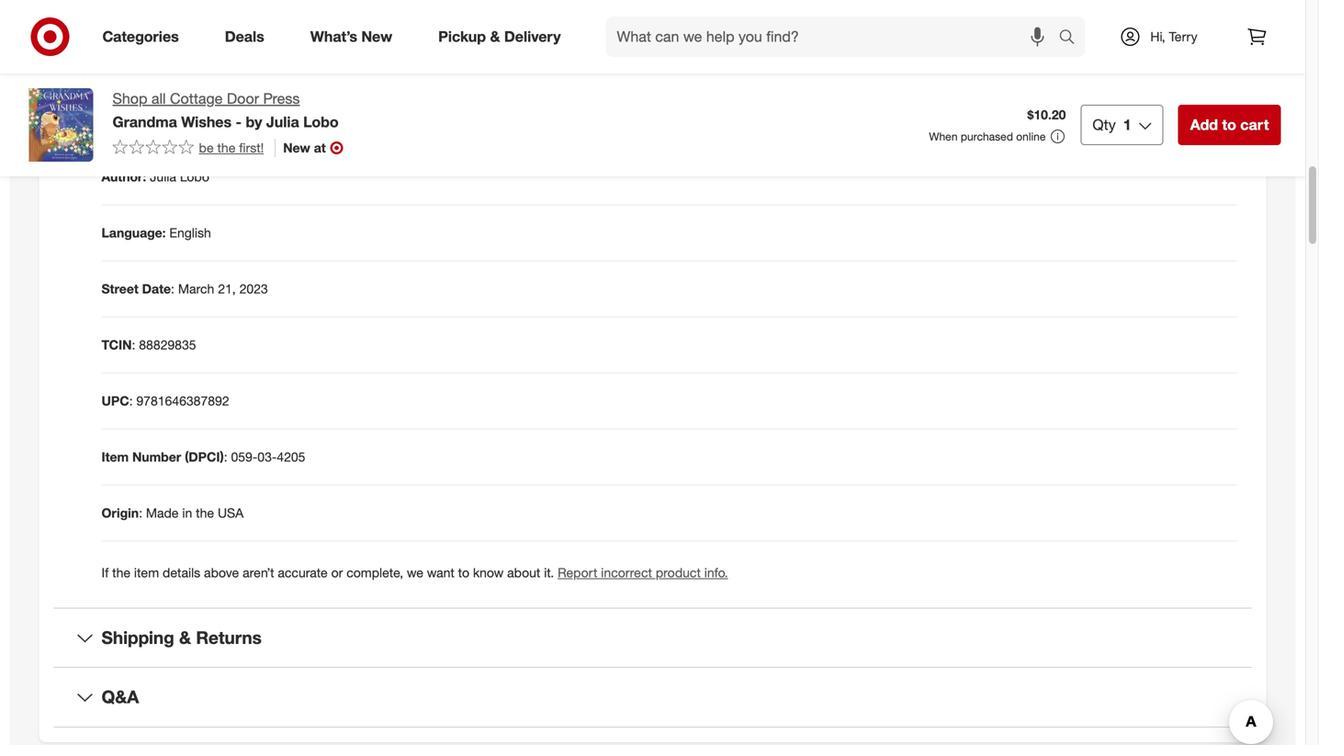 Task type: locate. For each thing, give the bounding box(es) containing it.
0 vertical spatial to
[[1223, 116, 1237, 134]]

shipping & returns button
[[54, 609, 1252, 668]]

tcin
[[102, 337, 132, 353]]

categories
[[102, 28, 179, 46]]

4205
[[277, 449, 306, 465]]

what's new link
[[295, 17, 416, 57]]

street
[[102, 281, 139, 297]]

image of grandma wishes - by julia lobo image
[[24, 88, 98, 162]]

the for first!
[[217, 140, 236, 156]]

lobo
[[303, 113, 339, 131], [180, 169, 209, 185]]

shop
[[113, 90, 147, 108]]

lobo up "at"
[[303, 113, 339, 131]]

03-
[[258, 449, 277, 465]]

julia
[[266, 113, 299, 131], [150, 169, 176, 185]]

the right in
[[196, 505, 214, 521]]

0 horizontal spatial the
[[112, 565, 131, 581]]

0 vertical spatial &
[[490, 28, 500, 46]]

2 vertical spatial the
[[112, 565, 131, 581]]

be the first!
[[199, 140, 264, 156]]

shop all cottage door press grandma wishes - by julia lobo
[[113, 90, 339, 131]]

1 horizontal spatial julia
[[266, 113, 299, 131]]

what's new
[[310, 28, 393, 46]]

hi,
[[1151, 28, 1166, 45]]

the
[[217, 140, 236, 156], [196, 505, 214, 521], [112, 565, 131, 581]]

: left the 88829835
[[132, 337, 135, 353]]

1 horizontal spatial &
[[490, 28, 500, 46]]

pickup & delivery
[[439, 28, 561, 46]]

new at
[[283, 140, 326, 156]]

when
[[930, 130, 958, 143]]

new
[[362, 28, 393, 46], [283, 140, 310, 156]]

by
[[246, 113, 262, 131]]

new right what's
[[362, 28, 393, 46]]

author:
[[102, 169, 146, 185]]

item number (dpci) : 059-03-4205
[[102, 449, 306, 465]]

1 horizontal spatial the
[[196, 505, 214, 521]]

0 vertical spatial julia
[[266, 113, 299, 131]]

march
[[178, 281, 214, 297]]

grandma
[[113, 113, 177, 131]]

book
[[191, 113, 221, 129]]

item
[[102, 449, 129, 465]]

0 horizontal spatial &
[[179, 627, 191, 648]]

pickup & delivery link
[[423, 17, 584, 57]]

lobo down be the first! link
[[180, 169, 209, 185]]

& left returns
[[179, 627, 191, 648]]

language:
[[102, 225, 166, 241]]

the right be
[[217, 140, 236, 156]]

1 vertical spatial to
[[458, 565, 470, 581]]

above
[[204, 565, 239, 581]]

0 vertical spatial new
[[362, 28, 393, 46]]

origin
[[102, 505, 139, 521]]

& inside dropdown button
[[179, 627, 191, 648]]

it.
[[544, 565, 554, 581]]

& inside 'link'
[[490, 28, 500, 46]]

new left "at"
[[283, 140, 310, 156]]

add
[[1191, 116, 1219, 134]]

0 vertical spatial lobo
[[303, 113, 339, 131]]

all
[[152, 90, 166, 108]]

door
[[227, 90, 259, 108]]

we
[[407, 565, 424, 581]]

& right pickup
[[490, 28, 500, 46]]

julia down be the first! link
[[150, 169, 176, 185]]

0 horizontal spatial new
[[283, 140, 310, 156]]

complete,
[[347, 565, 404, 581]]

the right the if
[[112, 565, 131, 581]]

online
[[1017, 130, 1046, 143]]

: left 9781646387892
[[129, 393, 133, 409]]

add to cart button
[[1179, 105, 1282, 145]]

1 vertical spatial julia
[[150, 169, 176, 185]]

&
[[490, 28, 500, 46], [179, 627, 191, 648]]

julia down press
[[266, 113, 299, 131]]

be
[[199, 140, 214, 156]]

0 horizontal spatial lobo
[[180, 169, 209, 185]]

2 horizontal spatial the
[[217, 140, 236, 156]]

street date : march 21, 2023
[[102, 281, 268, 297]]

0 vertical spatial the
[[217, 140, 236, 156]]

1 vertical spatial the
[[196, 505, 214, 521]]

1 vertical spatial &
[[179, 627, 191, 648]]

to right add
[[1223, 116, 1237, 134]]

:
[[171, 281, 175, 297], [132, 337, 135, 353], [129, 393, 133, 409], [224, 449, 228, 465], [139, 505, 142, 521]]

to right want
[[458, 565, 470, 581]]

product
[[656, 565, 701, 581]]

report incorrect product info. button
[[558, 564, 729, 582]]

1 horizontal spatial to
[[1223, 116, 1237, 134]]

1 vertical spatial lobo
[[180, 169, 209, 185]]

to
[[1223, 116, 1237, 134], [458, 565, 470, 581]]

press
[[263, 90, 300, 108]]

first!
[[239, 140, 264, 156]]

what's
[[310, 28, 357, 46]]

: for 9781646387892
[[129, 393, 133, 409]]

language: english
[[102, 225, 211, 241]]

: for 88829835
[[132, 337, 135, 353]]

: left made
[[139, 505, 142, 521]]

1 horizontal spatial lobo
[[303, 113, 339, 131]]

upc
[[102, 393, 129, 409]]



Task type: describe. For each thing, give the bounding box(es) containing it.
julia inside 'shop all cottage door press grandma wishes - by julia lobo'
[[266, 113, 299, 131]]

delivery
[[505, 28, 561, 46]]

cart
[[1241, 116, 1270, 134]]

format: board book
[[102, 113, 221, 129]]

: for made in the usa
[[139, 505, 142, 521]]

add to cart
[[1191, 116, 1270, 134]]

info.
[[705, 565, 729, 581]]

: left march
[[171, 281, 175, 297]]

date
[[142, 281, 171, 297]]

9781646387892
[[136, 393, 229, 409]]

item
[[134, 565, 159, 581]]

1
[[1124, 116, 1132, 134]]

(dpci)
[[185, 449, 224, 465]]

aren't
[[243, 565, 274, 581]]

search
[[1051, 29, 1095, 47]]

format:
[[102, 113, 149, 129]]

report
[[558, 565, 598, 581]]

wishes
[[181, 113, 232, 131]]

059-
[[231, 449, 258, 465]]

accurate
[[278, 565, 328, 581]]

details
[[163, 565, 201, 581]]

tcin : 88829835
[[102, 337, 196, 353]]

number
[[132, 449, 181, 465]]

or
[[331, 565, 343, 581]]

origin : made in the usa
[[102, 505, 244, 521]]

upc : 9781646387892
[[102, 393, 229, 409]]

q&a button
[[54, 668, 1252, 727]]

0 horizontal spatial julia
[[150, 169, 176, 185]]

incorrect
[[601, 565, 653, 581]]

be the first! link
[[113, 139, 264, 157]]

hi, terry
[[1151, 28, 1198, 45]]

qty
[[1093, 116, 1117, 134]]

cottage
[[170, 90, 223, 108]]

21,
[[218, 281, 236, 297]]

lobo inside 'shop all cottage door press grandma wishes - by julia lobo'
[[303, 113, 339, 131]]

terry
[[1170, 28, 1198, 45]]

categories link
[[87, 17, 202, 57]]

search button
[[1051, 17, 1095, 61]]

& for shipping
[[179, 627, 191, 648]]

qty 1
[[1093, 116, 1132, 134]]

deals
[[225, 28, 264, 46]]

deals link
[[209, 17, 287, 57]]

1 vertical spatial new
[[283, 140, 310, 156]]

in
[[182, 505, 192, 521]]

What can we help you find? suggestions appear below search field
[[606, 17, 1064, 57]]

to inside button
[[1223, 116, 1237, 134]]

english
[[170, 225, 211, 241]]

shipping
[[102, 627, 174, 648]]

know
[[473, 565, 504, 581]]

returns
[[196, 627, 262, 648]]

q&a
[[102, 687, 139, 708]]

author: julia lobo
[[102, 169, 209, 185]]

& for pickup
[[490, 28, 500, 46]]

made
[[146, 505, 179, 521]]

pickup
[[439, 28, 486, 46]]

2023
[[239, 281, 268, 297]]

1 horizontal spatial new
[[362, 28, 393, 46]]

purchased
[[961, 130, 1014, 143]]

88829835
[[139, 337, 196, 353]]

if the item details above aren't accurate or complete, we want to know about it. report incorrect product info.
[[102, 565, 729, 581]]

about
[[507, 565, 541, 581]]

shipping & returns
[[102, 627, 262, 648]]

want
[[427, 565, 455, 581]]

$10.20
[[1028, 107, 1067, 123]]

: left 059-
[[224, 449, 228, 465]]

board
[[152, 113, 187, 129]]

when purchased online
[[930, 130, 1046, 143]]

if
[[102, 565, 109, 581]]

usa
[[218, 505, 244, 521]]

the for item
[[112, 565, 131, 581]]

at
[[314, 140, 326, 156]]

-
[[236, 113, 242, 131]]

0 horizontal spatial to
[[458, 565, 470, 581]]



Task type: vqa. For each thing, say whether or not it's contained in the screenshot.


